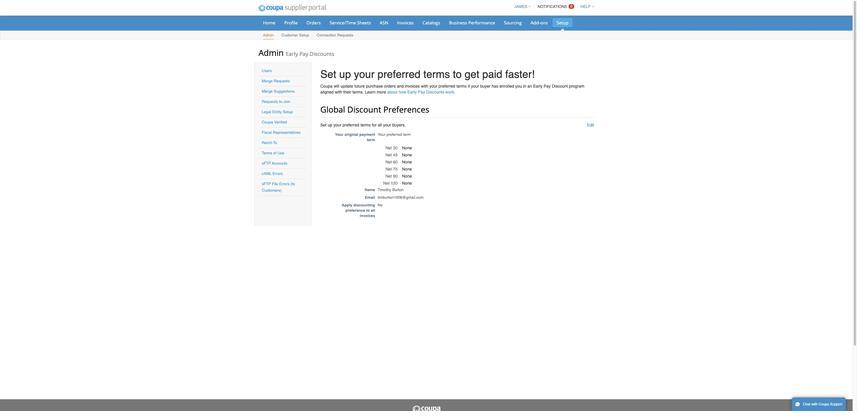 Task type: describe. For each thing, give the bounding box(es) containing it.
none for net 45
[[402, 153, 412, 157]]

chat with coupa support
[[803, 403, 843, 407]]

original
[[345, 132, 358, 137]]

0 horizontal spatial setup
[[283, 110, 293, 114]]

suggestions
[[274, 89, 295, 94]]

cxml
[[262, 172, 272, 176]]

users link
[[262, 69, 272, 73]]

invoices
[[397, 20, 414, 26]]

requests to join
[[262, 100, 290, 104]]

burton
[[392, 188, 404, 192]]

none for net 60
[[402, 160, 412, 164]]

apply discounting preference to all invoices no
[[342, 203, 383, 218]]

90
[[393, 174, 398, 179]]

setup inside setup link
[[557, 20, 569, 26]]

1 vertical spatial term
[[367, 138, 375, 142]]

faster!
[[506, 68, 535, 80]]

sftp for sftp accounts
[[262, 161, 271, 166]]

coupa inside chat with coupa support button
[[819, 403, 829, 407]]

all inside apply discounting preference to all invoices no
[[371, 208, 375, 213]]

errors inside sftp file errors (to customers)
[[279, 182, 290, 186]]

in
[[523, 84, 527, 89]]

connection requests
[[317, 33, 353, 37]]

1 vertical spatial to
[[279, 100, 282, 104]]

service/time
[[330, 20, 356, 26]]

no
[[378, 203, 383, 207]]

none for net 90
[[402, 174, 412, 179]]

chat
[[803, 403, 811, 407]]

none for net 30
[[402, 146, 412, 150]]

early inside admin early pay discounts
[[286, 50, 298, 57]]

120
[[391, 181, 398, 186]]

orders
[[307, 20, 321, 26]]

your original payment term your preferred term
[[335, 132, 411, 142]]

home link
[[259, 18, 279, 27]]

business performance link
[[445, 18, 499, 27]]

0 vertical spatial errors
[[273, 172, 283, 176]]

coupa verified link
[[262, 120, 287, 125]]

timothy
[[378, 188, 391, 192]]

net for net 90
[[386, 174, 392, 179]]

sourcing link
[[500, 18, 526, 27]]

(to
[[291, 182, 295, 186]]

coupa will update future purchase orders and invoices with your preferred terms if your buyer has enrolled you in an early pay discount program aligned with their terms. learn more
[[321, 84, 585, 94]]

net 90
[[386, 174, 398, 179]]

none for net 75
[[402, 167, 412, 172]]

buyers.
[[392, 123, 406, 127]]

ons
[[541, 20, 548, 26]]

of
[[273, 151, 277, 155]]

paid
[[483, 68, 503, 80]]

future
[[354, 84, 365, 89]]

none for net 120
[[402, 181, 412, 186]]

terms of use
[[262, 151, 284, 155]]

join
[[283, 100, 290, 104]]

global
[[321, 104, 345, 115]]

net for net 45
[[386, 153, 392, 157]]

legal
[[262, 110, 271, 114]]

name timothy burton
[[365, 188, 404, 192]]

requests for connection requests
[[337, 33, 353, 37]]

customers)
[[262, 188, 282, 193]]

net 60
[[386, 160, 398, 164]]

net 45
[[386, 153, 398, 157]]

0 vertical spatial with
[[421, 84, 428, 89]]

add-ons
[[531, 20, 548, 26]]

enrolled
[[500, 84, 514, 89]]

discount inside the coupa will update future purchase orders and invoices with your preferred terms if your buyer has enrolled you in an early pay discount program aligned with their terms. learn more
[[552, 84, 568, 89]]

preferred inside your original payment term your preferred term
[[387, 132, 402, 137]]

preferred inside the coupa will update future purchase orders and invoices with your preferred terms if your buyer has enrolled you in an early pay discount program aligned with their terms. learn more
[[439, 84, 455, 89]]

support
[[830, 403, 843, 407]]

terms inside the coupa will update future purchase orders and invoices with your preferred terms if your buyer has enrolled you in an early pay discount program aligned with their terms. learn more
[[457, 84, 467, 89]]

merge suggestions link
[[262, 89, 295, 94]]

sftp for sftp file errors (to customers)
[[262, 182, 271, 186]]

terms for your
[[361, 123, 371, 127]]

asn
[[380, 20, 388, 26]]

merge requests link
[[262, 79, 290, 83]]

get
[[465, 68, 480, 80]]

0 vertical spatial all
[[378, 123, 382, 127]]

early inside the coupa will update future purchase orders and invoices with your preferred terms if your buyer has enrolled you in an early pay discount program aligned with their terms. learn more
[[533, 84, 543, 89]]

set up your preferred terms for all your buyers.
[[321, 123, 406, 127]]

cxml errors link
[[262, 172, 283, 176]]

set up  your preferred terms to get paid faster!
[[321, 68, 535, 80]]

terms of use link
[[262, 151, 284, 155]]

catalogs
[[423, 20, 440, 26]]

net 30
[[386, 146, 398, 150]]

1 your from the left
[[335, 132, 344, 137]]

sftp accounts
[[262, 161, 288, 166]]

net 75
[[386, 167, 398, 172]]

asn link
[[376, 18, 392, 27]]

if
[[468, 84, 470, 89]]

merge suggestions
[[262, 89, 295, 94]]

business
[[449, 20, 467, 26]]

1 horizontal spatial term
[[403, 132, 411, 137]]

aligned
[[321, 90, 334, 94]]

james
[[515, 4, 527, 9]]

coupa for coupa will update future purchase orders and invoices with your preferred terms if your buyer has enrolled you in an early pay discount program aligned with their terms. learn more
[[321, 84, 333, 89]]

verified
[[274, 120, 287, 125]]

merge for merge suggestions
[[262, 89, 273, 94]]

admin for admin
[[263, 33, 274, 37]]

2 vertical spatial early
[[408, 90, 417, 94]]

for
[[372, 123, 377, 127]]

payment
[[360, 132, 375, 137]]

your right the if
[[471, 84, 479, 89]]

your left buyers.
[[383, 123, 391, 127]]

apply
[[342, 203, 353, 207]]

1 horizontal spatial pay
[[418, 90, 425, 94]]

notifications 0
[[538, 4, 573, 9]]

45
[[393, 153, 398, 157]]

purchase
[[366, 84, 383, 89]]

email timburton1006@gmail.com
[[365, 195, 424, 200]]

will
[[334, 84, 340, 89]]

about how early pay discounts work. link
[[387, 90, 455, 94]]

60
[[393, 160, 398, 164]]



Task type: locate. For each thing, give the bounding box(es) containing it.
net for net 30
[[386, 146, 392, 150]]

0 horizontal spatial term
[[367, 138, 375, 142]]

your right payment
[[378, 132, 386, 137]]

1 horizontal spatial discounts
[[426, 90, 444, 94]]

1 vertical spatial requests
[[274, 79, 290, 83]]

term
[[403, 132, 411, 137], [367, 138, 375, 142]]

2 horizontal spatial coupa
[[819, 403, 829, 407]]

preference
[[346, 208, 365, 213]]

add-
[[531, 20, 541, 26]]

learn
[[365, 90, 376, 94]]

1 sftp from the top
[[262, 161, 271, 166]]

timburton1006@gmail.com
[[378, 195, 424, 200]]

all down discounting
[[371, 208, 375, 213]]

2 horizontal spatial pay
[[544, 84, 551, 89]]

merge down the users link
[[262, 79, 273, 83]]

1 horizontal spatial your
[[378, 132, 386, 137]]

users
[[262, 69, 272, 73]]

requests up suggestions at the left of the page
[[274, 79, 290, 83]]

name
[[365, 188, 375, 192]]

1 vertical spatial early
[[533, 84, 543, 89]]

0 vertical spatial term
[[403, 132, 411, 137]]

service/time sheets link
[[326, 18, 375, 27]]

coupa verified
[[262, 120, 287, 125]]

2 merge from the top
[[262, 89, 273, 94]]

terms left the if
[[457, 84, 467, 89]]

notifications
[[538, 4, 567, 9]]

2 vertical spatial to
[[366, 208, 370, 213]]

0 vertical spatial pay
[[300, 50, 308, 57]]

0 vertical spatial set
[[321, 68, 336, 80]]

0 vertical spatial merge
[[262, 79, 273, 83]]

with inside button
[[812, 403, 818, 407]]

1 vertical spatial discounts
[[426, 90, 444, 94]]

set down global
[[321, 123, 327, 127]]

0 vertical spatial setup
[[557, 20, 569, 26]]

to left the get at top
[[453, 68, 462, 80]]

2 horizontal spatial terms
[[457, 84, 467, 89]]

setup link
[[553, 18, 573, 27]]

your down 'set up  your preferred terms to get paid faster!'
[[430, 84, 438, 89]]

1 vertical spatial set
[[321, 123, 327, 127]]

coupa
[[321, 84, 333, 89], [262, 120, 273, 125], [819, 403, 829, 407]]

setup down join
[[283, 110, 293, 114]]

with down will
[[335, 90, 342, 94]]

0 horizontal spatial pay
[[300, 50, 308, 57]]

coupa left support
[[819, 403, 829, 407]]

1 horizontal spatial coupa
[[321, 84, 333, 89]]

0 vertical spatial up
[[339, 68, 351, 80]]

your left original
[[335, 132, 344, 137]]

0 vertical spatial invoices
[[405, 84, 420, 89]]

representatives
[[273, 130, 301, 135]]

requests up legal
[[262, 100, 278, 104]]

your up future
[[354, 68, 375, 80]]

net for net 75
[[386, 167, 392, 172]]

accounts
[[272, 161, 288, 166]]

merge down merge requests
[[262, 89, 273, 94]]

admin down home link
[[263, 33, 274, 37]]

4 none from the top
[[402, 167, 412, 172]]

business performance
[[449, 20, 495, 26]]

0 horizontal spatial your
[[335, 132, 344, 137]]

net for net 60
[[386, 160, 392, 164]]

3 none from the top
[[402, 160, 412, 164]]

preferred up original
[[343, 123, 359, 127]]

1 vertical spatial all
[[371, 208, 375, 213]]

0 horizontal spatial invoices
[[360, 214, 375, 218]]

1 merge from the top
[[262, 79, 273, 83]]

none right 60
[[402, 160, 412, 164]]

1 set from the top
[[321, 68, 336, 80]]

work.
[[446, 90, 455, 94]]

to
[[453, 68, 462, 80], [279, 100, 282, 104], [366, 208, 370, 213]]

net left 90 on the top
[[386, 174, 392, 179]]

1 horizontal spatial all
[[378, 123, 382, 127]]

up for set up  your preferred terms to get paid faster!
[[339, 68, 351, 80]]

coupa inside the coupa will update future purchase orders and invoices with your preferred terms if your buyer has enrolled you in an early pay discount program aligned with their terms. learn more
[[321, 84, 333, 89]]

set for set up  your preferred terms to get paid faster!
[[321, 68, 336, 80]]

1 horizontal spatial with
[[421, 84, 428, 89]]

0 horizontal spatial terms
[[361, 123, 371, 127]]

errors down accounts
[[273, 172, 283, 176]]

all
[[378, 123, 382, 127], [371, 208, 375, 213]]

more
[[377, 90, 386, 94]]

admin
[[263, 33, 274, 37], [259, 47, 284, 58]]

1 vertical spatial merge
[[262, 89, 273, 94]]

none up burton
[[402, 181, 412, 186]]

invoices link
[[393, 18, 418, 27]]

coupa up 'fiscal' on the top
[[262, 120, 273, 125]]

1 vertical spatial terms
[[457, 84, 467, 89]]

fiscal
[[262, 130, 272, 135]]

customer setup
[[282, 33, 309, 37]]

discounts
[[310, 50, 334, 57], [426, 90, 444, 94]]

all right for
[[378, 123, 382, 127]]

1 horizontal spatial invoices
[[405, 84, 420, 89]]

2 horizontal spatial to
[[453, 68, 462, 80]]

1 vertical spatial up
[[328, 123, 332, 127]]

sftp accounts link
[[262, 161, 288, 166]]

1 vertical spatial pay
[[544, 84, 551, 89]]

30
[[393, 146, 398, 150]]

early right an
[[533, 84, 543, 89]]

net for net 120
[[383, 181, 390, 186]]

navigation containing notifications 0
[[512, 1, 594, 12]]

1 vertical spatial errors
[[279, 182, 290, 186]]

preferred up work. at the right
[[439, 84, 455, 89]]

sheets
[[357, 20, 371, 26]]

2 none from the top
[[402, 153, 412, 157]]

up up update
[[339, 68, 351, 80]]

errors left (to
[[279, 182, 290, 186]]

preferred down buyers.
[[387, 132, 402, 137]]

sftp up "cxml"
[[262, 161, 271, 166]]

coupa up aligned
[[321, 84, 333, 89]]

program
[[569, 84, 585, 89]]

5 none from the top
[[402, 174, 412, 179]]

invoices down discounting
[[360, 214, 375, 218]]

to down discounting
[[366, 208, 370, 213]]

set up will
[[321, 68, 336, 80]]

preferences
[[384, 104, 429, 115]]

net left 75
[[386, 167, 392, 172]]

pay inside admin early pay discounts
[[300, 50, 308, 57]]

email
[[365, 195, 375, 200]]

invoices up about how early pay discounts work. link
[[405, 84, 420, 89]]

update
[[341, 84, 353, 89]]

0 vertical spatial to
[[453, 68, 462, 80]]

none right 75
[[402, 167, 412, 172]]

merge for merge requests
[[262, 79, 273, 83]]

net left '30'
[[386, 146, 392, 150]]

none right 90 on the top
[[402, 174, 412, 179]]

discounts left work. at the right
[[426, 90, 444, 94]]

requests down service/time at the top left
[[337, 33, 353, 37]]

customer setup link
[[281, 32, 310, 39]]

2 vertical spatial requests
[[262, 100, 278, 104]]

set for set up your preferred terms for all your buyers.
[[321, 123, 327, 127]]

service/time sheets
[[330, 20, 371, 26]]

1 horizontal spatial setup
[[299, 33, 309, 37]]

about how early pay discounts work.
[[387, 90, 455, 94]]

discounting
[[354, 203, 375, 207]]

1 horizontal spatial coupa supplier portal image
[[412, 406, 441, 412]]

discount left program
[[552, 84, 568, 89]]

pay right an
[[544, 84, 551, 89]]

0 horizontal spatial discounts
[[310, 50, 334, 57]]

0 vertical spatial coupa supplier portal image
[[254, 1, 330, 16]]

discounts inside admin early pay discounts
[[310, 50, 334, 57]]

1 vertical spatial coupa supplier portal image
[[412, 406, 441, 412]]

your down global
[[334, 123, 342, 127]]

terms for paid
[[424, 68, 450, 80]]

sftp inside sftp file errors (to customers)
[[262, 182, 271, 186]]

help link
[[578, 4, 594, 9]]

2 vertical spatial setup
[[283, 110, 293, 114]]

file
[[272, 182, 278, 186]]

global discount preferences
[[321, 104, 429, 115]]

with up about how early pay discounts work. link
[[421, 84, 428, 89]]

0 vertical spatial discounts
[[310, 50, 334, 57]]

requests
[[337, 33, 353, 37], [274, 79, 290, 83], [262, 100, 278, 104]]

james link
[[512, 4, 531, 9]]

net left 60
[[386, 160, 392, 164]]

discounts down the connection
[[310, 50, 334, 57]]

setup down notifications 0
[[557, 20, 569, 26]]

2 your from the left
[[378, 132, 386, 137]]

profile link
[[281, 18, 302, 27]]

term down buyers.
[[403, 132, 411, 137]]

early down customer setup link
[[286, 50, 298, 57]]

orders
[[384, 84, 396, 89]]

1 vertical spatial setup
[[299, 33, 309, 37]]

pay inside the coupa will update future purchase orders and invoices with your preferred terms if your buyer has enrolled you in an early pay discount program aligned with their terms. learn more
[[544, 84, 551, 89]]

1 none from the top
[[402, 146, 412, 150]]

1 vertical spatial discount
[[347, 104, 381, 115]]

edit
[[587, 123, 594, 127]]

net left '45'
[[386, 153, 392, 157]]

0 vertical spatial requests
[[337, 33, 353, 37]]

coupa for coupa verified
[[262, 120, 273, 125]]

1 vertical spatial coupa
[[262, 120, 273, 125]]

requests for merge requests
[[274, 79, 290, 83]]

2 horizontal spatial with
[[812, 403, 818, 407]]

1 horizontal spatial terms
[[424, 68, 450, 80]]

connection
[[317, 33, 336, 37]]

0 horizontal spatial early
[[286, 50, 298, 57]]

orders link
[[303, 18, 325, 27]]

entity
[[272, 110, 282, 114]]

6 none from the top
[[402, 181, 412, 186]]

1 horizontal spatial to
[[366, 208, 370, 213]]

2 horizontal spatial setup
[[557, 20, 569, 26]]

cxml errors
[[262, 172, 283, 176]]

admin link
[[263, 32, 274, 39]]

has
[[492, 84, 499, 89]]

to left join
[[279, 100, 282, 104]]

catalogs link
[[419, 18, 444, 27]]

0 vertical spatial discount
[[552, 84, 568, 89]]

2 vertical spatial with
[[812, 403, 818, 407]]

2 set from the top
[[321, 123, 327, 127]]

2 horizontal spatial early
[[533, 84, 543, 89]]

sftp file errors (to customers)
[[262, 182, 295, 193]]

1 horizontal spatial early
[[408, 90, 417, 94]]

none right '45'
[[402, 153, 412, 157]]

sftp file errors (to customers) link
[[262, 182, 295, 193]]

0 horizontal spatial all
[[371, 208, 375, 213]]

about
[[387, 90, 398, 94]]

net up timothy
[[383, 181, 390, 186]]

pay down 'set up  your preferred terms to get paid faster!'
[[418, 90, 425, 94]]

2 sftp from the top
[[262, 182, 271, 186]]

fiscal representatives link
[[262, 130, 301, 135]]

to inside apply discounting preference to all invoices no
[[366, 208, 370, 213]]

1 vertical spatial with
[[335, 90, 342, 94]]

2 vertical spatial coupa
[[819, 403, 829, 407]]

setup inside customer setup link
[[299, 33, 309, 37]]

admin down admin 'link'
[[259, 47, 284, 58]]

preferred up the and
[[378, 68, 421, 80]]

1 horizontal spatial up
[[339, 68, 351, 80]]

pay
[[300, 50, 308, 57], [544, 84, 551, 89], [418, 90, 425, 94]]

navigation
[[512, 1, 594, 12]]

1 horizontal spatial discount
[[552, 84, 568, 89]]

terms up the coupa will update future purchase orders and invoices with your preferred terms if your buyer has enrolled you in an early pay discount program aligned with their terms. learn more
[[424, 68, 450, 80]]

discount up set up your preferred terms for all your buyers.
[[347, 104, 381, 115]]

coupa supplier portal image
[[254, 1, 330, 16], [412, 406, 441, 412]]

an
[[528, 84, 532, 89]]

0 horizontal spatial coupa supplier portal image
[[254, 1, 330, 16]]

invoices inside apply discounting preference to all invoices no
[[360, 214, 375, 218]]

terms
[[262, 151, 272, 155]]

0 vertical spatial terms
[[424, 68, 450, 80]]

home
[[263, 20, 276, 26]]

connection requests link
[[317, 32, 354, 39]]

1 vertical spatial admin
[[259, 47, 284, 58]]

admin for admin early pay discounts
[[259, 47, 284, 58]]

admin inside 'link'
[[263, 33, 274, 37]]

pay down customer setup link
[[300, 50, 308, 57]]

none
[[402, 146, 412, 150], [402, 153, 412, 157], [402, 160, 412, 164], [402, 167, 412, 172], [402, 174, 412, 179], [402, 181, 412, 186]]

setup right customer
[[299, 33, 309, 37]]

early right how
[[408, 90, 417, 94]]

up for set up your preferred terms for all your buyers.
[[328, 123, 332, 127]]

0 horizontal spatial up
[[328, 123, 332, 127]]

sftp up 'customers)'
[[262, 182, 271, 186]]

0 horizontal spatial with
[[335, 90, 342, 94]]

0 horizontal spatial coupa
[[262, 120, 273, 125]]

with right chat
[[812, 403, 818, 407]]

0 horizontal spatial discount
[[347, 104, 381, 115]]

requests to join link
[[262, 100, 290, 104]]

0 vertical spatial sftp
[[262, 161, 271, 166]]

up down global
[[328, 123, 332, 127]]

2 vertical spatial terms
[[361, 123, 371, 127]]

term down payment
[[367, 138, 375, 142]]

1 vertical spatial invoices
[[360, 214, 375, 218]]

your
[[335, 132, 344, 137], [378, 132, 386, 137]]

up
[[339, 68, 351, 80], [328, 123, 332, 127]]

none right '30'
[[402, 146, 412, 150]]

terms left for
[[361, 123, 371, 127]]

legal entity setup link
[[262, 110, 293, 114]]

0 vertical spatial admin
[[263, 33, 274, 37]]

invoices inside the coupa will update future purchase orders and invoices with your preferred terms if your buyer has enrolled you in an early pay discount program aligned with their terms. learn more
[[405, 84, 420, 89]]

2 vertical spatial pay
[[418, 90, 425, 94]]

0 vertical spatial early
[[286, 50, 298, 57]]

how
[[399, 90, 406, 94]]

0 horizontal spatial to
[[279, 100, 282, 104]]

0 vertical spatial coupa
[[321, 84, 333, 89]]

buyer
[[480, 84, 491, 89]]

1 vertical spatial sftp
[[262, 182, 271, 186]]

set
[[321, 68, 336, 80], [321, 123, 327, 127]]



Task type: vqa. For each thing, say whether or not it's contained in the screenshot.
Sourcing link
yes



